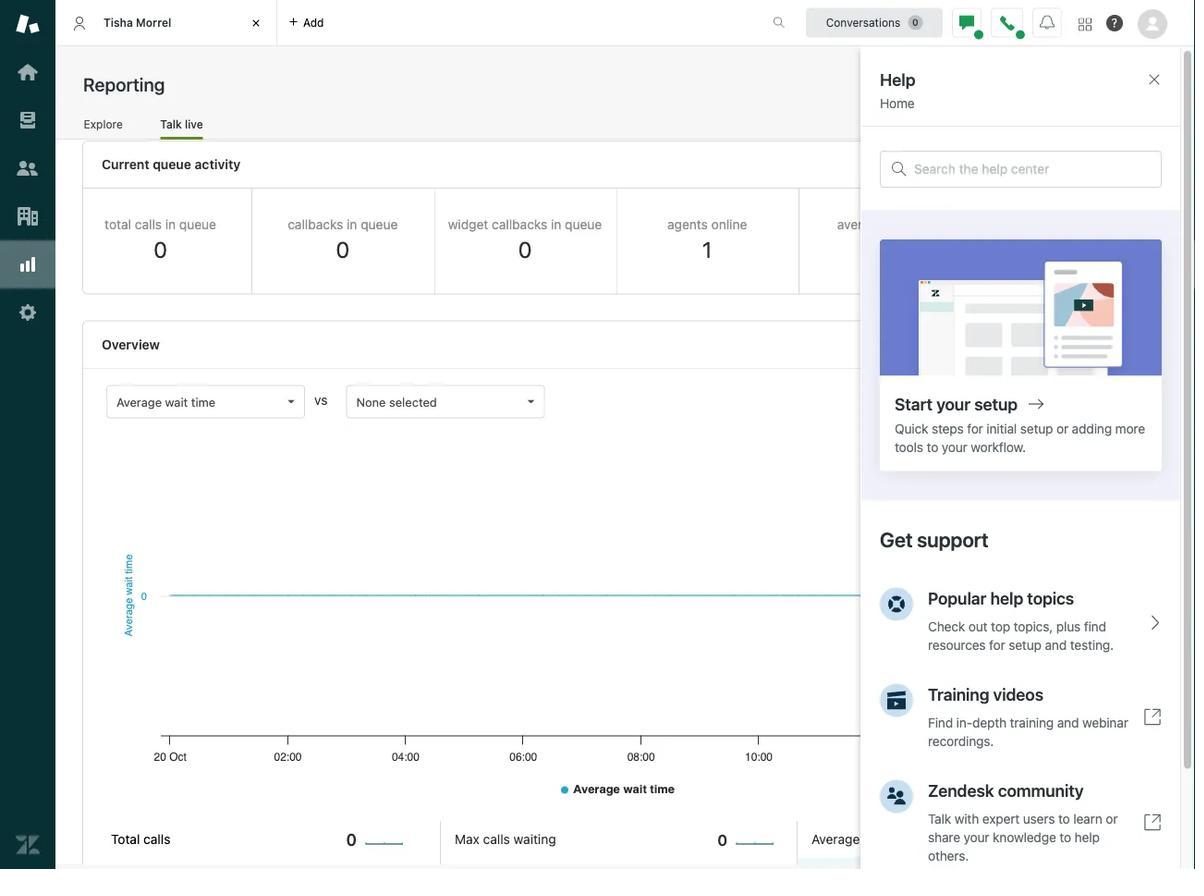 Task type: vqa. For each thing, say whether or not it's contained in the screenshot.
1 in Automations 1
no



Task type: describe. For each thing, give the bounding box(es) containing it.
more
[[1131, 113, 1161, 129]]

conversations
[[826, 16, 901, 29]]

zendesk products image
[[1079, 18, 1092, 31]]

reporting
[[83, 73, 165, 95]]

explore
[[84, 118, 123, 130]]

tisha morrel
[[104, 16, 171, 29]]

close image
[[247, 14, 265, 32]]

admin image
[[16, 300, 40, 325]]

get help image
[[1107, 15, 1123, 31]]

conversations button
[[806, 8, 943, 37]]

reporting image
[[16, 252, 40, 276]]

views image
[[16, 108, 40, 132]]

notifications image
[[1040, 15, 1055, 30]]

tabs tab list
[[55, 0, 754, 46]]

customers image
[[16, 156, 40, 180]]

add button
[[277, 0, 335, 45]]

button displays agent's chat status as online. image
[[960, 15, 975, 30]]

main element
[[0, 0, 55, 869]]

learn more
[[1094, 113, 1161, 129]]

talk
[[160, 118, 182, 130]]

learn more link
[[1094, 113, 1161, 129]]



Task type: locate. For each thing, give the bounding box(es) containing it.
talk live link
[[160, 117, 203, 140]]

tisha morrel tab
[[55, 0, 277, 46]]

morrel
[[136, 16, 171, 29]]

tisha
[[104, 16, 133, 29]]

explore link
[[83, 117, 123, 137]]

talk live
[[160, 118, 203, 130]]

learn
[[1094, 113, 1127, 129]]

zendesk image
[[16, 833, 40, 857]]

live
[[185, 118, 203, 130]]

get started image
[[16, 60, 40, 84]]

organizations image
[[16, 204, 40, 228]]

zendesk support image
[[16, 12, 40, 36]]

add
[[303, 16, 324, 29]]



